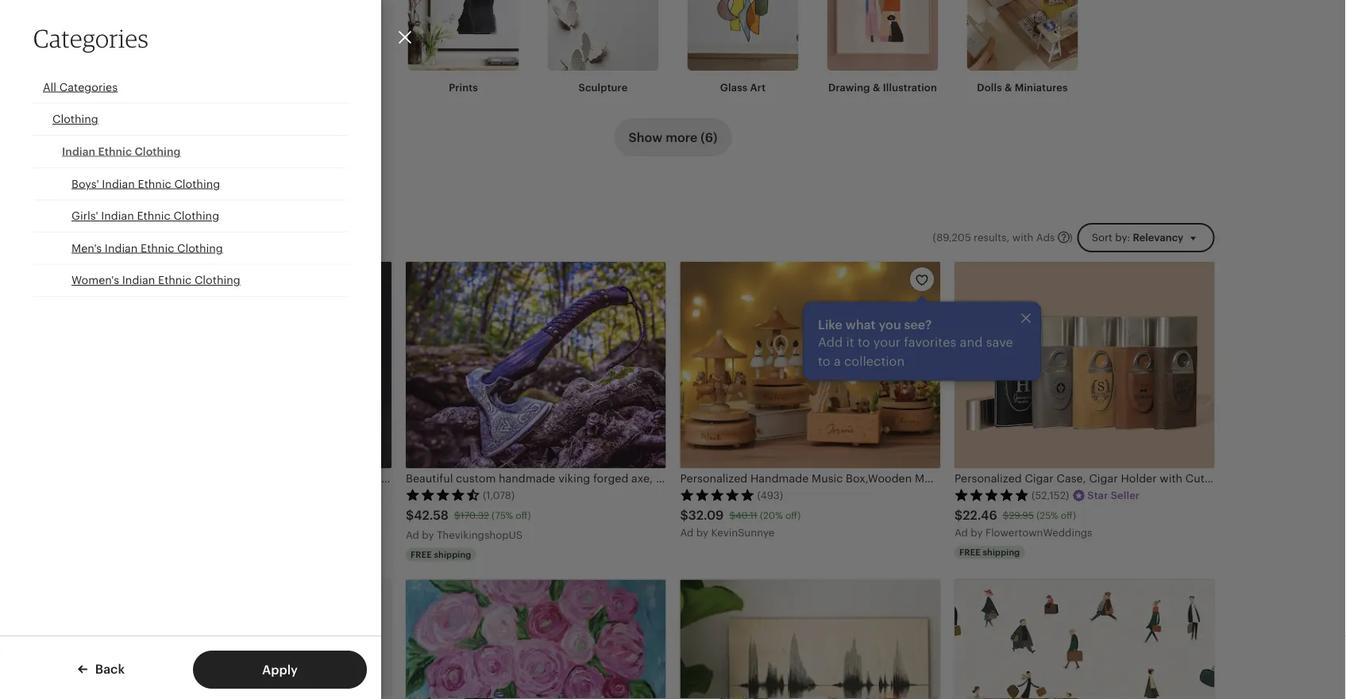 Task type: locate. For each thing, give the bounding box(es) containing it.
drawing & illustration link
[[827, 0, 939, 94]]

0 horizontal spatial off)
[[516, 511, 531, 521]]

d down 32.09
[[687, 527, 694, 539]]

$ left 40.11
[[680, 508, 689, 523]]

the station print image
[[955, 580, 1215, 700]]

3 off) from the left
[[1061, 511, 1076, 521]]

indian down indian ethnic clothing
[[102, 177, 135, 190]]

ethnic up girls' indian ethnic clothing
[[138, 177, 171, 190]]

free shipping down 22.46
[[960, 548, 1020, 558]]

off) inside "$ 32.09 $ 40.11 (20% off) a d by kevinsunnye"
[[786, 511, 801, 521]]

0 horizontal spatial free shipping
[[411, 550, 471, 560]]

you
[[879, 318, 901, 332]]

ethnic for men's
[[141, 242, 174, 255]]

clothing down men's indian ethnic clothing button
[[195, 274, 240, 287]]

beautiful custom handmade viking forged axe, groomsmen gift , birthday gift, collectibles axe , gift for him , anniversary gift for husband image
[[406, 262, 666, 469]]

drawing & illustration
[[829, 81, 937, 93]]

all categories
[[43, 81, 118, 93]]

categories up indian ethnic clothing
[[59, 81, 118, 93]]

clothing
[[52, 113, 98, 126], [135, 145, 181, 158], [174, 177, 220, 190], [174, 210, 219, 222], [177, 242, 223, 255], [195, 274, 240, 287]]

1 vertical spatial to
[[818, 354, 831, 369]]

clothing up boys' indian ethnic clothing
[[135, 145, 181, 158]]

& for illustration
[[873, 81, 881, 93]]

d down 22.46
[[962, 527, 968, 539]]

off) right the (25%
[[1061, 511, 1076, 521]]

categories up 'all categories'
[[33, 23, 149, 53]]

indian for boys'
[[102, 177, 135, 190]]

flowertownweddings
[[986, 527, 1093, 539]]

prints link
[[408, 0, 519, 94]]

illustration
[[883, 81, 937, 93]]

drawing
[[829, 81, 871, 93]]

indian for women's
[[122, 274, 155, 287]]

men's
[[72, 242, 102, 255]]

favorites
[[904, 335, 957, 349]]

1 horizontal spatial shipping
[[983, 548, 1020, 558]]

1 horizontal spatial 5 out of 5 stars image
[[680, 489, 755, 502]]

5 out of 5 stars image
[[131, 489, 206, 502], [680, 489, 755, 502], [955, 489, 1030, 502]]

ethnic up all filters button
[[137, 210, 171, 222]]

0 horizontal spatial &
[[873, 81, 881, 93]]

2 horizontal spatial off)
[[1061, 511, 1076, 521]]

& right dolls
[[1005, 81, 1013, 93]]

indian right men's
[[105, 242, 138, 255]]

2 horizontal spatial d
[[962, 527, 968, 539]]

ads
[[1037, 231, 1055, 243]]

d down 42.58
[[413, 530, 419, 541]]

search filters dialog
[[0, 0, 1347, 700]]

3 5 out of 5 stars image from the left
[[955, 489, 1030, 502]]

1 & from the left
[[873, 81, 881, 93]]

0 vertical spatial to
[[858, 335, 870, 349]]

1 horizontal spatial free
[[960, 548, 981, 558]]

free shipping
[[960, 548, 1020, 558], [411, 550, 471, 560]]

apply
[[262, 663, 298, 678]]

(1,078)
[[483, 490, 515, 502]]

)
[[1070, 231, 1073, 243]]

indian
[[62, 145, 95, 158], [102, 177, 135, 190], [101, 210, 134, 222], [105, 242, 138, 255], [122, 274, 155, 287]]

clothing button
[[33, 104, 348, 136]]

indian down men's indian ethnic clothing
[[122, 274, 155, 287]]

ethnic for girls'
[[137, 210, 171, 222]]

clothing for girls' indian ethnic clothing
[[174, 210, 219, 222]]

dolls & miniatures
[[977, 81, 1068, 93]]

29.95
[[1009, 511, 1034, 521]]

0 horizontal spatial 5 out of 5 stars image
[[131, 489, 206, 502]]

1 horizontal spatial off)
[[786, 511, 801, 521]]

save
[[986, 335, 1014, 349]]

shipping down a d by thevikingshopus
[[434, 550, 471, 560]]

what
[[846, 318, 876, 332]]

a inside $ 22.46 $ 29.95 (25% off) a d by flowertownweddings
[[955, 527, 962, 539]]

& right drawing
[[873, 81, 881, 93]]

all inside button
[[160, 232, 173, 244]]

off) inside $ 42.58 $ 170.32 (75% off)
[[516, 511, 531, 521]]

2 & from the left
[[1005, 81, 1013, 93]]

a
[[834, 354, 841, 369], [680, 527, 688, 539], [955, 527, 962, 539], [406, 530, 413, 541]]

by down 32.09
[[697, 527, 709, 539]]

clothing down the girls' indian ethnic clothing button
[[177, 242, 223, 255]]

1 vertical spatial all
[[160, 232, 173, 244]]

all categories button
[[33, 72, 348, 104]]

star
[[1088, 490, 1109, 502]]

to down add
[[818, 354, 831, 369]]

1 vertical spatial categories
[[59, 81, 118, 93]]

free for 42.58
[[411, 550, 432, 560]]

0 horizontal spatial d
[[413, 530, 419, 541]]

indian up boys'
[[62, 145, 95, 158]]

2 horizontal spatial 5 out of 5 stars image
[[955, 489, 1030, 502]]

results,
[[974, 231, 1010, 243]]

all inside button
[[43, 81, 56, 93]]

by inside $ 22.46 $ 29.95 (25% off) a d by flowertownweddings
[[971, 527, 983, 539]]

1 off) from the left
[[516, 511, 531, 521]]

free shipping down a d by thevikingshopus
[[411, 550, 471, 560]]

&
[[873, 81, 881, 93], [1005, 81, 1013, 93]]

star seller
[[1088, 490, 1140, 502]]

categories
[[33, 23, 149, 53], [59, 81, 118, 93]]

d inside "$ 32.09 $ 40.11 (20% off) a d by kevinsunnye"
[[687, 527, 694, 539]]

off) right (20% on the bottom right of page
[[786, 511, 801, 521]]

32.09
[[689, 508, 724, 523]]

by inside "$ 32.09 $ 40.11 (20% off) a d by kevinsunnye"
[[697, 527, 709, 539]]

2 5 out of 5 stars image from the left
[[680, 489, 755, 502]]

to right it
[[858, 335, 870, 349]]

1 horizontal spatial by
[[697, 527, 709, 539]]

clothing up filters
[[174, 210, 219, 222]]

2 off) from the left
[[786, 511, 801, 521]]

free down 42.58
[[411, 550, 432, 560]]

men's indian ethnic clothing button
[[33, 233, 348, 265]]

d inside $ 22.46 $ 29.95 (25% off) a d by flowertownweddings
[[962, 527, 968, 539]]

off) right (75%
[[516, 511, 531, 521]]

free down 22.46
[[960, 548, 981, 558]]

boys'
[[72, 177, 99, 190]]

$
[[406, 508, 414, 523], [680, 508, 689, 523], [955, 508, 963, 523], [454, 511, 460, 521], [730, 511, 736, 521], [1003, 511, 1009, 521]]

ethnic down men's indian ethnic clothing button
[[158, 274, 192, 287]]

0 horizontal spatial shipping
[[434, 550, 471, 560]]

$ inside $ 42.58 $ 170.32 (75% off)
[[454, 511, 460, 521]]

indian right girls'
[[101, 210, 134, 222]]

it
[[847, 335, 855, 349]]

by
[[697, 527, 709, 539], [971, 527, 983, 539], [422, 530, 434, 541]]

ethnic up the women's indian ethnic clothing
[[141, 242, 174, 255]]

(52,152)
[[1032, 490, 1070, 502]]

by down 42.58
[[422, 530, 434, 541]]

boys' indian ethnic clothing
[[72, 177, 220, 190]]

$ up a d by thevikingshopus
[[454, 511, 460, 521]]

$ down 4.5 out of 5 stars image
[[406, 508, 414, 523]]

0 horizontal spatial by
[[422, 530, 434, 541]]

d for 22.46
[[962, 527, 968, 539]]

1 horizontal spatial d
[[687, 527, 694, 539]]

custom royal portrait from photo, renaissance portrait, historical portrait, royal portrait, human portrait, custom men women portrait image
[[131, 262, 392, 469]]

personalized handmade music box,wooden music box,wooden horse musical carousel,vintage music box,heirloom carousel,baby boy girl shower gift image
[[680, 262, 941, 469]]

0 horizontal spatial free
[[411, 550, 432, 560]]

ethnic inside button
[[98, 145, 132, 158]]

like what you see? add it to your favorites and save to a collection
[[818, 318, 1014, 369]]

back
[[92, 663, 125, 677]]

off)
[[516, 511, 531, 521], [786, 511, 801, 521], [1061, 511, 1076, 521]]

0 vertical spatial all
[[43, 81, 56, 93]]

1 horizontal spatial free shipping
[[960, 548, 1020, 558]]

glass art
[[720, 81, 766, 93]]

5 out of 5 stars image for 22.46
[[955, 489, 1030, 502]]

clothing down indian ethnic clothing button
[[174, 177, 220, 190]]

all
[[43, 81, 56, 93], [160, 232, 173, 244]]

ethnic
[[98, 145, 132, 158], [138, 177, 171, 190], [137, 210, 171, 222], [141, 242, 174, 255], [158, 274, 192, 287]]

2 horizontal spatial by
[[971, 527, 983, 539]]

ethnic up boys'
[[98, 145, 132, 158]]

shipping for 22.46
[[983, 548, 1020, 558]]

shipping down $ 22.46 $ 29.95 (25% off) a d by flowertownweddings
[[983, 548, 1020, 558]]

shipping
[[983, 548, 1020, 558], [434, 550, 471, 560]]

thevikingshopus
[[437, 530, 523, 541]]

dolls & miniatures link
[[967, 0, 1078, 94]]

0 horizontal spatial all
[[43, 81, 56, 93]]

1 horizontal spatial all
[[160, 232, 173, 244]]

1 5 out of 5 stars image from the left
[[131, 489, 206, 502]]

1 horizontal spatial &
[[1005, 81, 1013, 93]]

a d by thevikingshopus
[[406, 530, 523, 541]]

by down 22.46
[[971, 527, 983, 539]]

to
[[858, 335, 870, 349], [818, 354, 831, 369]]

indian for girls'
[[101, 210, 134, 222]]

d
[[687, 527, 694, 539], [962, 527, 968, 539], [413, 530, 419, 541]]

all for all categories
[[43, 81, 56, 93]]

glass
[[720, 81, 748, 93]]

all filters button
[[131, 223, 218, 252]]

40.11
[[736, 511, 758, 521]]

42.58
[[414, 508, 449, 523]]

indian inside button
[[62, 145, 95, 158]]

off) for 42.58
[[516, 511, 531, 521]]

$ up kevinsunnye
[[730, 511, 736, 521]]

free
[[960, 548, 981, 558], [411, 550, 432, 560]]

(
[[933, 231, 937, 243]]

off) inside $ 22.46 $ 29.95 (25% off) a d by flowertownweddings
[[1061, 511, 1076, 521]]



Task type: describe. For each thing, give the bounding box(es) containing it.
art
[[750, 81, 766, 93]]

clothing inside button
[[135, 145, 181, 158]]

ethnic for women's
[[158, 274, 192, 287]]

your
[[874, 335, 901, 349]]

personalized cigar case, cigar holder with cutter, groomsmen cigar case, gift for him, groomsmen gifts, cigar travel case, gift for husband image
[[955, 262, 1215, 469]]

a inside "$ 32.09 $ 40.11 (20% off) a d by kevinsunnye"
[[680, 527, 688, 539]]

by for 22.46
[[971, 527, 983, 539]]

free for 22.46
[[960, 548, 981, 558]]

filters
[[176, 232, 206, 244]]

$ left 29.95
[[955, 508, 963, 523]]

indian ethnic clothing button
[[33, 136, 348, 168]]

all filters
[[160, 232, 206, 244]]

see?
[[905, 318, 932, 332]]

a inside like what you see? add it to your favorites and save to a collection
[[834, 354, 841, 369]]

(75%
[[492, 511, 513, 521]]

dolls
[[977, 81, 1002, 93]]

& for miniatures
[[1005, 81, 1013, 93]]

with ads
[[1013, 231, 1055, 243]]

apply button
[[193, 651, 367, 690]]

$ right 22.46
[[1003, 511, 1009, 521]]

glass art link
[[688, 0, 799, 94]]

off) for 32.09
[[786, 511, 801, 521]]

all for all filters
[[160, 232, 173, 244]]

( 89,205 results,
[[933, 231, 1010, 243]]

smaller xs image
[[915, 274, 930, 288]]

off) for 22.46
[[1061, 511, 1076, 521]]

collection
[[845, 354, 905, 369]]

with
[[1013, 231, 1034, 243]]

men's indian ethnic clothing
[[72, 242, 223, 255]]

women's indian ethnic clothing button
[[33, 265, 348, 297]]

categories inside button
[[59, 81, 118, 93]]

like
[[818, 318, 843, 332]]

indian for men's
[[105, 242, 138, 255]]

22.46
[[963, 508, 998, 523]]

seller
[[1111, 490, 1140, 502]]

170.32
[[460, 511, 489, 521]]

free shipping for 22.46
[[960, 548, 1020, 558]]

sculpture link
[[548, 0, 659, 94]]

kevinsunnye
[[711, 527, 775, 539]]

women's
[[72, 274, 119, 287]]

by for 32.09
[[697, 527, 709, 539]]

4.5 out of 5 stars image
[[406, 489, 481, 502]]

clothing for boys' indian ethnic clothing
[[174, 177, 220, 190]]

add
[[818, 335, 843, 349]]

d for 32.09
[[687, 527, 694, 539]]

miniatures
[[1015, 81, 1068, 93]]

peonies in blue and white ginger jar, floral still life, pink peonies,fine art print, "frances" by carolyn shultz image
[[406, 580, 666, 700]]

(20%
[[760, 511, 783, 521]]

sculpture
[[579, 81, 628, 93]]

free shipping for 42.58
[[411, 550, 471, 560]]

clothing for women's indian ethnic clothing
[[195, 274, 240, 287]]

0 horizontal spatial to
[[818, 354, 831, 369]]

(25%
[[1037, 511, 1059, 521]]

girls' indian ethnic clothing button
[[33, 201, 348, 233]]

clothing down 'all categories'
[[52, 113, 98, 126]]

$ 42.58 $ 170.32 (75% off)
[[406, 508, 531, 523]]

back link
[[78, 661, 125, 679]]

5th anniversary gift for him | soundwave art | wood anniversary | voice recording gift image
[[680, 580, 941, 700]]

shipping for 42.58
[[434, 550, 471, 560]]

89,205
[[937, 231, 971, 243]]

(493)
[[758, 490, 783, 502]]

girls'
[[72, 210, 98, 222]]

and
[[960, 335, 983, 349]]

1 horizontal spatial to
[[858, 335, 870, 349]]

indian ethnic clothing
[[62, 145, 181, 158]]

women's indian ethnic clothing
[[72, 274, 240, 287]]

ethnic for boys'
[[138, 177, 171, 190]]

0 vertical spatial categories
[[33, 23, 149, 53]]

girls' indian ethnic clothing
[[72, 210, 219, 222]]

clothing for men's indian ethnic clothing
[[177, 242, 223, 255]]

boys' indian ethnic clothing button
[[33, 168, 348, 201]]

5 out of 5 stars image for 32.09
[[680, 489, 755, 502]]

prints
[[449, 81, 478, 93]]

$ 22.46 $ 29.95 (25% off) a d by flowertownweddings
[[955, 508, 1093, 539]]

$ 32.09 $ 40.11 (20% off) a d by kevinsunnye
[[680, 508, 801, 539]]

black cat print painting print cat lover gift cat decor cat art decor wall art home decor cat lover gift unframed select your print image
[[131, 580, 392, 700]]



Task type: vqa. For each thing, say whether or not it's contained in the screenshot.
Miniatures
yes



